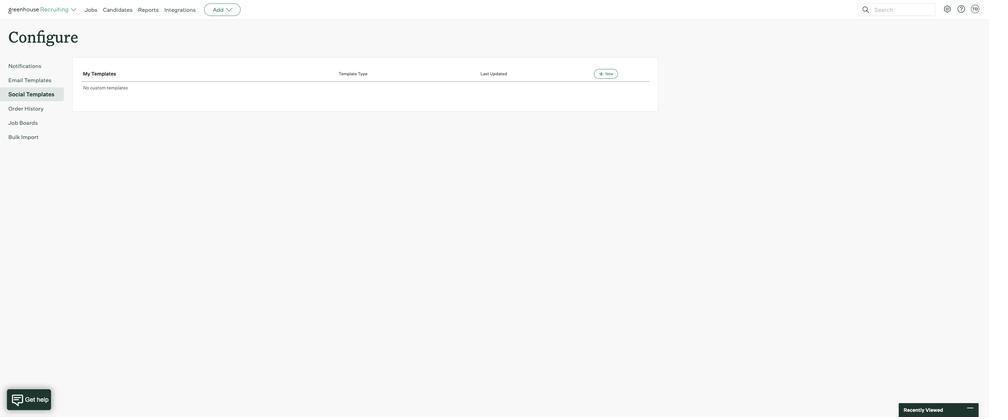 Task type: vqa. For each thing, say whether or not it's contained in the screenshot.
Back
no



Task type: locate. For each thing, give the bounding box(es) containing it.
templates
[[91, 71, 116, 77], [24, 77, 52, 84], [26, 91, 54, 98]]

notifications
[[8, 63, 41, 70]]

templates for email templates
[[24, 77, 52, 84]]

history
[[24, 105, 44, 112]]

Search text field
[[873, 5, 930, 15]]

td button
[[972, 5, 980, 13]]

job
[[8, 120, 18, 127]]

templates up no custom templates
[[91, 71, 116, 77]]

recently viewed
[[904, 408, 944, 414]]

email
[[8, 77, 23, 84]]

social templates
[[8, 91, 54, 98]]

email templates
[[8, 77, 52, 84]]

templates down email templates link
[[26, 91, 54, 98]]

viewed
[[926, 408, 944, 414]]

updated
[[490, 71, 507, 77]]

bulk import link
[[8, 133, 61, 141]]

td
[[973, 7, 979, 11]]

templates inside the social templates link
[[26, 91, 54, 98]]

configure
[[8, 26, 78, 47]]

candidates link
[[103, 6, 133, 13]]

greenhouse recruiting image
[[8, 6, 71, 14]]

template
[[339, 71, 357, 77]]

templates for my templates
[[91, 71, 116, 77]]

my
[[83, 71, 90, 77]]

templates
[[107, 85, 128, 91]]

last updated
[[481, 71, 507, 77]]

templates inside email templates link
[[24, 77, 52, 84]]

templates up the social templates link
[[24, 77, 52, 84]]

last
[[481, 71, 489, 77]]



Task type: describe. For each thing, give the bounding box(es) containing it.
custom
[[90, 85, 106, 91]]

boards
[[19, 120, 38, 127]]

email templates link
[[8, 76, 61, 84]]

type
[[358, 71, 368, 77]]

job boards
[[8, 120, 38, 127]]

new
[[606, 72, 614, 76]]

integrations link
[[164, 6, 196, 13]]

no
[[83, 85, 89, 91]]

reports
[[138, 6, 159, 13]]

templates for social templates
[[26, 91, 54, 98]]

order history
[[8, 105, 44, 112]]

td button
[[970, 3, 981, 15]]

new link
[[594, 69, 618, 79]]

jobs link
[[85, 6, 97, 13]]

import
[[21, 134, 39, 141]]

order history link
[[8, 105, 61, 113]]

social
[[8, 91, 25, 98]]

integrations
[[164, 6, 196, 13]]

bulk import
[[8, 134, 39, 141]]

template type
[[339, 71, 368, 77]]

job boards link
[[8, 119, 61, 127]]

no custom templates
[[83, 85, 128, 91]]

candidates
[[103, 6, 133, 13]]

bulk
[[8, 134, 20, 141]]

add
[[213, 6, 224, 13]]

reports link
[[138, 6, 159, 13]]

jobs
[[85, 6, 97, 13]]

social templates link
[[8, 90, 61, 99]]

my templates
[[83, 71, 116, 77]]

configure image
[[944, 5, 952, 13]]

notifications link
[[8, 62, 61, 70]]

recently
[[904, 408, 925, 414]]

order
[[8, 105, 23, 112]]

add button
[[204, 3, 241, 16]]



